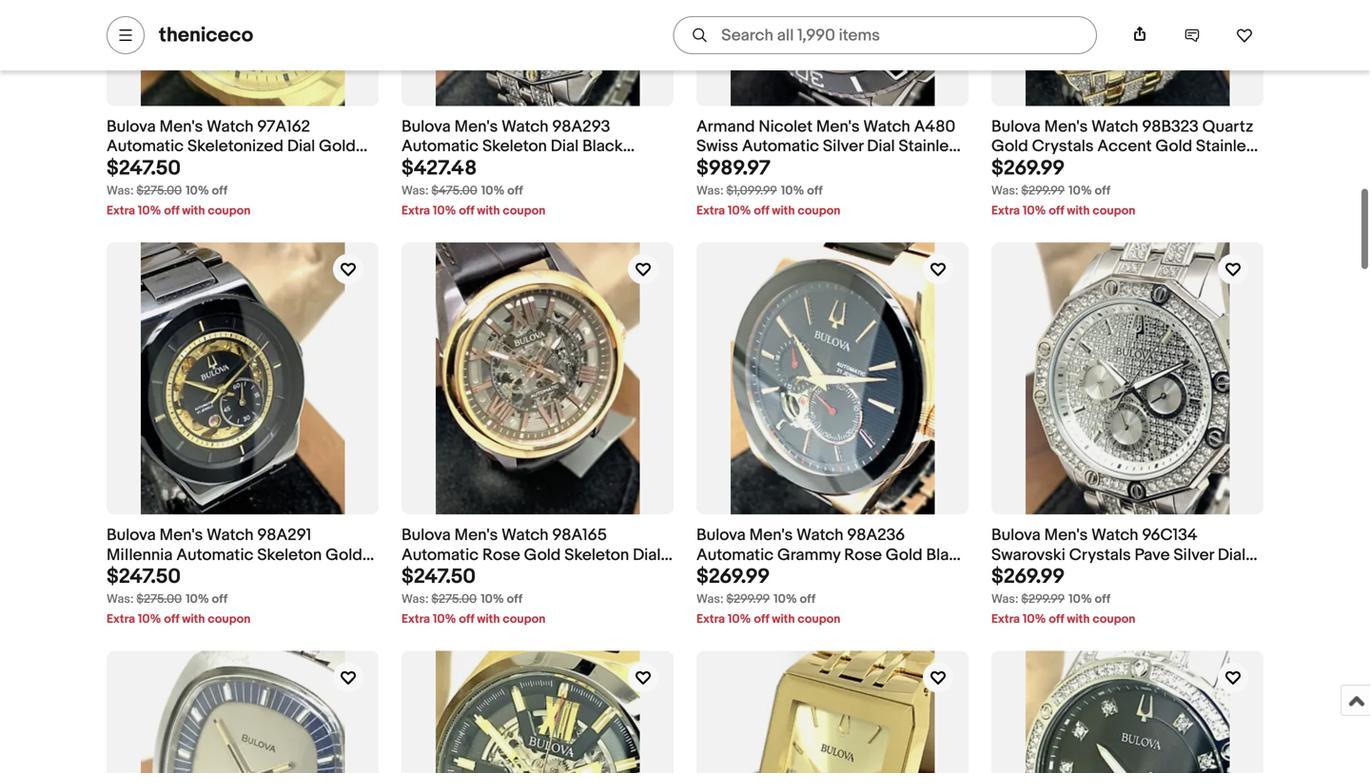 Task type: locate. For each thing, give the bounding box(es) containing it.
$299.99 down 40mm
[[1022, 184, 1065, 198]]

bulova men's watch 98a291 millennia automatic skeleton gold black dial ceramic button
[[107, 526, 379, 585]]

swarovski
[[992, 546, 1066, 566]]

$269.99 for bulova men's watch 96c134 swarovski crystals pave silver dial stainless steel
[[992, 565, 1065, 590]]

2 rose from the left
[[844, 546, 882, 566]]

steel inside bulova men's watch 98a236 automatic grammy rose gold black stainless steel 41mm
[[767, 565, 805, 585]]

coupon down armand nicolet men's watch a480 swiss automatic silver dial stainless steel 44mm
[[798, 204, 841, 218]]

bulova inside the bulova men's watch 98a291 millennia automatic skeleton gold black dial ceramic
[[107, 526, 156, 546]]

$247.50 left ceramic
[[107, 565, 181, 590]]

off down leather
[[459, 613, 475, 627]]

off down the '43mm'
[[212, 184, 228, 198]]

watch inside bulova men's watch 97a162 automatic skeletonized dial gold stainless steel 43mm
[[207, 117, 254, 137]]

with down ceramic
[[182, 613, 205, 627]]

bulova for bulova men's watch 98a165 automatic rose gold skeleton dial brown leather strap
[[402, 526, 451, 546]]

bulova
[[107, 117, 156, 137], [402, 117, 451, 137], [992, 117, 1041, 137], [107, 526, 156, 546], [402, 526, 451, 546], [697, 526, 746, 546], [992, 526, 1041, 546]]

watch left 98b323
[[1092, 117, 1139, 137]]

$247.50 left skeletonized
[[107, 156, 181, 181]]

bulova men's watch 96c134 swarovski crystals pave silver dial stainless steel button
[[992, 526, 1264, 585]]

0 horizontal spatial skeleton
[[257, 546, 322, 566]]

dial inside bulova men's watch 98a165 automatic rose gold skeleton dial brown leather strap
[[633, 546, 661, 566]]

watch inside bulova men's watch 96c134 swarovski crystals pave silver dial stainless steel
[[1092, 526, 1139, 546]]

$247.50
[[107, 156, 181, 181], [107, 565, 181, 590], [402, 565, 476, 590]]

$299.99 down swarovski
[[1022, 593, 1065, 607]]

steel left pave
[[1062, 565, 1100, 585]]

watch for bulova men's watch 96c134 swarovski crystals pave silver dial stainless steel
[[1092, 526, 1139, 546]]

watch for bulova men's watch 98a293 automatic skeleton dial black gunmetal stainless steel
[[502, 117, 549, 137]]

automatic inside armand nicolet men's watch a480 swiss automatic silver dial stainless steel 44mm
[[742, 137, 820, 157]]

off down bulova men's watch 98a236 automatic grammy rose gold black stainless steel 41mm
[[754, 613, 770, 627]]

1 horizontal spatial skeleton
[[483, 137, 547, 157]]

$1,099.99
[[727, 184, 777, 198]]

98a165
[[552, 526, 607, 546]]

stainless inside bulova men's watch 98a236 automatic grammy rose gold black stainless steel 41mm
[[697, 565, 764, 585]]

bulova inside bulova men's watch 98b323 quartz gold crystals accent gold stainless steel 40mm
[[992, 117, 1041, 137]]

watch inside armand nicolet men's watch a480 swiss automatic silver dial stainless steel 44mm
[[864, 117, 911, 137]]

with down bulova men's watch 96c134 swarovski crystals pave silver dial stainless steel
[[1067, 613, 1090, 627]]

bulova men's watch 98b323 quartz gold crystals accent gold stainless steel 40mm button
[[992, 117, 1264, 177]]

off down swarovski
[[1049, 613, 1065, 627]]

black inside the bulova men's watch 98a291 millennia automatic skeleton gold black dial ceramic
[[107, 565, 147, 585]]

bulova inside bulova men's watch 98a165 automatic rose gold skeleton dial brown leather strap
[[402, 526, 451, 546]]

watch up 41mm
[[797, 526, 844, 546]]

$247.50 for bulova men's watch 98a291 millennia automatic skeleton gold black dial ceramic
[[107, 565, 181, 590]]

gold right 98a291
[[326, 546, 363, 566]]

bulova for bulova men's watch 97a162 automatic skeletonized dial gold stainless steel 43mm
[[107, 117, 156, 137]]

automatic for bulova men's watch 97a162 automatic skeletonized dial gold stainless steel 43mm
[[107, 137, 184, 157]]

bulova men's watch 96c134 swarovski crystals pave silver dial stainless steel
[[992, 526, 1246, 585]]

silver inside armand nicolet men's watch a480 swiss automatic silver dial stainless steel 44mm
[[823, 137, 864, 157]]

$299.99
[[1022, 184, 1065, 198], [727, 593, 770, 607], [1022, 593, 1065, 607]]

black inside "bulova men's watch 98a293 automatic skeleton dial black gunmetal stainless steel"
[[583, 137, 623, 157]]

extra
[[107, 204, 135, 218], [402, 204, 430, 218], [697, 204, 725, 218], [992, 204, 1020, 218], [107, 613, 135, 627], [402, 613, 430, 627], [697, 613, 725, 627], [992, 613, 1020, 627]]

watch inside bulova men's watch 98a165 automatic rose gold skeleton dial brown leather strap
[[502, 526, 549, 546]]

bulova men's watch 98a165 automatic rose gold skeleton dial brown leather strap : quick view image
[[436, 243, 640, 515]]

0 vertical spatial crystals
[[1032, 137, 1094, 157]]

watch up 'strap'
[[502, 526, 549, 546]]

men's inside "bulova men's watch 98a293 automatic skeleton dial black gunmetal stainless steel"
[[455, 117, 498, 137]]

gold
[[319, 137, 356, 157], [992, 137, 1029, 157], [1156, 137, 1193, 157], [326, 546, 363, 566], [524, 546, 561, 566], [886, 546, 923, 566]]

steel left the '43mm'
[[177, 157, 215, 177]]

automatic inside "bulova men's watch 98a293 automatic skeleton dial black gunmetal stainless steel"
[[402, 137, 479, 157]]

$269.99
[[992, 156, 1065, 181], [697, 565, 770, 590], [992, 565, 1065, 590]]

$269.99 was: $299.99 10% off extra 10% off with coupon for bulova men's watch 98a236 automatic grammy rose gold black stainless steel 41mm
[[697, 565, 841, 627]]

97a162
[[257, 117, 310, 137]]

1 rose from the left
[[483, 546, 520, 566]]

steel for bulova men's watch 96c134 swarovski crystals pave silver dial stainless steel
[[1062, 565, 1100, 585]]

rose inside bulova men's watch 98a165 automatic rose gold skeleton dial brown leather strap
[[483, 546, 520, 566]]

steel inside bulova men's watch 96c134 swarovski crystals pave silver dial stainless steel
[[1062, 565, 1100, 585]]

men's inside bulova men's watch 98a165 automatic rose gold skeleton dial brown leather strap
[[455, 526, 498, 546]]

men's inside bulova men's watch 96c134 swarovski crystals pave silver dial stainless steel
[[1045, 526, 1088, 546]]

bulova men's watch 98a236 automatic grammy rose gold black stainless steel 41mm
[[697, 526, 967, 585]]

$269.99 was: $299.99 10% off extra 10% off with coupon
[[992, 156, 1136, 218], [697, 565, 841, 627], [992, 565, 1136, 627]]

men's inside bulova men's watch 98b323 quartz gold crystals accent gold stainless steel 40mm
[[1045, 117, 1088, 137]]

gold right accent on the top right of page
[[1156, 137, 1193, 157]]

automatic inside bulova men's watch 98a165 automatic rose gold skeleton dial brown leather strap
[[402, 546, 479, 566]]

bulova for bulova men's watch 96c134 swarovski crystals pave silver dial stainless steel
[[992, 526, 1041, 546]]

$275.00 down leather
[[432, 593, 477, 607]]

98a236
[[847, 526, 905, 546]]

gold right 41mm
[[886, 546, 923, 566]]

stainless for bulova men's watch 98a236 automatic grammy rose gold black stainless steel 41mm
[[697, 565, 764, 585]]

armand nicolet men's watch a480 swiss automatic silver dial stainless steel 44mm : quick view image
[[731, 0, 935, 106]]

crystals inside bulova men's watch 98b323 quartz gold crystals accent gold stainless steel 40mm
[[1032, 137, 1094, 157]]

men's for bulova men's watch 98a291 millennia automatic skeleton gold black dial ceramic
[[160, 526, 203, 546]]

watch
[[207, 117, 254, 137], [502, 117, 549, 137], [864, 117, 911, 137], [1092, 117, 1139, 137], [207, 526, 254, 546], [502, 526, 549, 546], [797, 526, 844, 546], [1092, 526, 1139, 546]]

gold left 40mm
[[992, 137, 1029, 157]]

steel for bulova men's watch 98b323 quartz gold crystals accent gold stainless steel 40mm
[[992, 157, 1030, 177]]

stainless
[[899, 137, 966, 157], [1196, 137, 1263, 157], [107, 157, 173, 177], [478, 157, 545, 177], [697, 565, 764, 585], [992, 565, 1059, 585]]

rose inside bulova men's watch 98a236 automatic grammy rose gold black stainless steel 41mm
[[844, 546, 882, 566]]

steel inside "bulova men's watch 98a293 automatic skeleton dial black gunmetal stainless steel"
[[549, 157, 587, 177]]

dial inside "bulova men's watch 98a293 automatic skeleton dial black gunmetal stainless steel"
[[551, 137, 579, 157]]

skeleton right 'strap'
[[565, 546, 629, 566]]

accent
[[1098, 137, 1152, 157]]

rose
[[483, 546, 520, 566], [844, 546, 882, 566]]

1 vertical spatial crystals
[[1070, 546, 1131, 566]]

automatic
[[107, 137, 184, 157], [402, 137, 479, 157], [742, 137, 820, 157], [176, 546, 254, 566], [402, 546, 479, 566], [697, 546, 774, 566]]

extra inside $989.97 was: $1,099.99 10% off extra 10% off with coupon
[[697, 204, 725, 218]]

watch inside bulova men's watch 98a236 automatic grammy rose gold black stainless steel 41mm
[[797, 526, 844, 546]]

off
[[212, 184, 228, 198], [508, 184, 523, 198], [807, 184, 823, 198], [1095, 184, 1111, 198], [164, 204, 179, 218], [459, 204, 475, 218], [754, 204, 770, 218], [1049, 204, 1065, 218], [212, 593, 228, 607], [507, 593, 523, 607], [800, 593, 816, 607], [1095, 593, 1111, 607], [164, 613, 179, 627], [459, 613, 475, 627], [754, 613, 770, 627], [1049, 613, 1065, 627]]

bulova men's watch 98a293 automatic skeleton dial black gunmetal stainless steel : quick view image
[[436, 0, 640, 106]]

dial
[[287, 137, 315, 157], [551, 137, 579, 157], [867, 137, 895, 157], [633, 546, 661, 566], [1218, 546, 1246, 566], [151, 565, 179, 585]]

bulova inside bulova men's watch 96c134 swarovski crystals pave silver dial stainless steel
[[992, 526, 1041, 546]]

automatic inside bulova men's watch 98a236 automatic grammy rose gold black stainless steel 41mm
[[697, 546, 774, 566]]

off down "bulova men's watch 98a293 automatic skeleton dial black gunmetal stainless steel"
[[508, 184, 523, 198]]

skeleton right ceramic
[[257, 546, 322, 566]]

coupon down accent on the top right of page
[[1093, 204, 1136, 218]]

coupon inside $427.48 was: $475.00 10% off extra 10% off with coupon
[[503, 204, 546, 218]]

stainless inside bulova men's watch 96c134 swarovski crystals pave silver dial stainless steel
[[992, 565, 1059, 585]]

men's inside the bulova men's watch 98a291 millennia automatic skeleton gold black dial ceramic
[[160, 526, 203, 546]]

rose right grammy
[[844, 546, 882, 566]]

bulova inside bulova men's watch 98a236 automatic grammy rose gold black stainless steel 41mm
[[697, 526, 746, 546]]

crystals left accent on the top right of page
[[1032, 137, 1094, 157]]

bulova inside "bulova men's watch 98a293 automatic skeleton dial black gunmetal stainless steel"
[[402, 117, 451, 137]]

coupon down "bulova men's watch 98a293 automatic skeleton dial black gunmetal stainless steel"
[[503, 204, 546, 218]]

off down millennia at the bottom
[[164, 613, 179, 627]]

gold right leather
[[524, 546, 561, 566]]

1 horizontal spatial silver
[[1174, 546, 1214, 566]]

$247.50 left 'strap'
[[402, 565, 476, 590]]

crystals
[[1032, 137, 1094, 157], [1070, 546, 1131, 566]]

skeleton inside bulova men's watch 98a165 automatic rose gold skeleton dial brown leather strap
[[565, 546, 629, 566]]

watch up the '43mm'
[[207, 117, 254, 137]]

bulova men's watch 98a293 automatic skeleton dial black gunmetal stainless steel button
[[402, 117, 674, 177]]

rose right brown
[[483, 546, 520, 566]]

steel left 40mm
[[992, 157, 1030, 177]]

silver inside bulova men's watch 96c134 swarovski crystals pave silver dial stainless steel
[[1174, 546, 1214, 566]]

steel left 41mm
[[767, 565, 805, 585]]

skeleton
[[483, 137, 547, 157], [257, 546, 322, 566], [565, 546, 629, 566]]

black for $269.99
[[927, 546, 967, 566]]

steel inside armand nicolet men's watch a480 swiss automatic silver dial stainless steel 44mm
[[697, 157, 735, 177]]

steel down 98a293
[[549, 157, 587, 177]]

theniceco link
[[159, 23, 253, 48]]

0 horizontal spatial black
[[107, 565, 147, 585]]

black inside bulova men's watch 98a236 automatic grammy rose gold black stainless steel 41mm
[[927, 546, 967, 566]]

41mm
[[809, 565, 852, 585]]

watch inside the bulova men's watch 98a291 millennia automatic skeleton gold black dial ceramic
[[207, 526, 254, 546]]

98a291
[[257, 526, 311, 546]]

crystals left pave
[[1070, 546, 1131, 566]]

watch left 98a293
[[502, 117, 549, 137]]

strap
[[510, 565, 550, 585]]

watch up ceramic
[[207, 526, 254, 546]]

$275.00 down millennia at the bottom
[[136, 593, 182, 607]]

$247.50 for bulova men's watch 98a165 automatic rose gold skeleton dial brown leather strap
[[402, 565, 476, 590]]

2 horizontal spatial black
[[927, 546, 967, 566]]

$475.00
[[432, 184, 478, 198]]

crystals inside bulova men's watch 96c134 swarovski crystals pave silver dial stainless steel
[[1070, 546, 1131, 566]]

$247.50 was: $275.00 10% off extra 10% off with coupon
[[107, 156, 251, 218], [107, 565, 251, 627], [402, 565, 546, 627]]

automatic for bulova men's watch 98a165 automatic rose gold skeleton dial brown leather strap
[[402, 546, 479, 566]]

bulova men's watch 97a162 automatic skeletonized dial gold stainless steel 43mm button
[[107, 117, 379, 177]]

$989.97 was: $1,099.99 10% off extra 10% off with coupon
[[697, 156, 841, 218]]

skeleton left 98a293
[[483, 137, 547, 157]]

was: inside $989.97 was: $1,099.99 10% off extra 10% off with coupon
[[697, 184, 724, 198]]

skeleton inside "bulova men's watch 98a293 automatic skeleton dial black gunmetal stainless steel"
[[483, 137, 547, 157]]

dial inside the bulova men's watch 98a291 millennia automatic skeleton gold black dial ceramic
[[151, 565, 179, 585]]

men's inside armand nicolet men's watch a480 swiss automatic silver dial stainless steel 44mm
[[816, 117, 860, 137]]

watch for bulova men's watch 98a291 millennia automatic skeleton gold black dial ceramic
[[207, 526, 254, 546]]

watch for bulova men's watch 97a162 automatic skeletonized dial gold stainless steel 43mm
[[207, 117, 254, 137]]

bulova men's watch 98a291 millennia automatic skeleton gold black dial ceramic : quick view image
[[141, 243, 345, 515]]

$247.50 was: $275.00 10% off extra 10% off with coupon for bulova men's watch 98a165 automatic rose gold skeleton dial brown leather strap
[[402, 565, 546, 627]]

coupon inside $989.97 was: $1,099.99 10% off extra 10% off with coupon
[[798, 204, 841, 218]]

with down $1,099.99
[[772, 204, 795, 218]]

automatic inside bulova men's watch 97a162 automatic skeletonized dial gold stainless steel 43mm
[[107, 137, 184, 157]]

1 vertical spatial silver
[[1174, 546, 1214, 566]]

$299.99 for bulova men's watch 98a236 automatic grammy rose gold black stainless steel 41mm
[[727, 593, 770, 607]]

steel
[[177, 157, 215, 177], [549, 157, 587, 177], [697, 157, 735, 177], [992, 157, 1030, 177], [767, 565, 805, 585], [1062, 565, 1100, 585]]

bulova men's watch 7366 vintage 1970's n3 swiss automatic blue silver dial steel : quick view image
[[141, 652, 345, 774]]

0 horizontal spatial rose
[[483, 546, 520, 566]]

men's inside bulova men's watch 97a162 automatic skeletonized dial gold stainless steel 43mm
[[160, 117, 203, 137]]

was:
[[107, 184, 134, 198], [402, 184, 429, 198], [697, 184, 724, 198], [992, 184, 1019, 198], [107, 593, 134, 607], [402, 593, 429, 607], [697, 593, 724, 607], [992, 593, 1019, 607]]

with
[[182, 204, 205, 218], [477, 204, 500, 218], [772, 204, 795, 218], [1067, 204, 1090, 218], [182, 613, 205, 627], [477, 613, 500, 627], [772, 613, 795, 627], [1067, 613, 1090, 627]]

with down leather
[[477, 613, 500, 627]]

steel for armand nicolet men's watch a480 swiss automatic silver dial stainless steel 44mm
[[697, 157, 735, 177]]

silver
[[823, 137, 864, 157], [1174, 546, 1214, 566]]

$299.99 down bulova men's watch 98a236 automatic grammy rose gold black stainless steel 41mm
[[727, 593, 770, 607]]

watch for bulova men's watch 98a165 automatic rose gold skeleton dial brown leather strap
[[502, 526, 549, 546]]

40mm
[[1034, 157, 1082, 177]]

$275.00
[[136, 184, 182, 198], [136, 593, 182, 607], [432, 593, 477, 607]]

steel down armand
[[697, 157, 735, 177]]

coupon
[[208, 204, 251, 218], [503, 204, 546, 218], [798, 204, 841, 218], [1093, 204, 1136, 218], [208, 613, 251, 627], [503, 613, 546, 627], [798, 613, 841, 627], [1093, 613, 1136, 627]]

automatic for bulova men's watch 98a236 automatic grammy rose gold black stainless steel 41mm
[[697, 546, 774, 566]]

2 horizontal spatial skeleton
[[565, 546, 629, 566]]

stainless inside bulova men's watch 98b323 quartz gold crystals accent gold stainless steel 40mm
[[1196, 137, 1263, 157]]

steel inside bulova men's watch 98b323 quartz gold crystals accent gold stainless steel 40mm
[[992, 157, 1030, 177]]

men's for bulova men's watch 96c134 swarovski crystals pave silver dial stainless steel
[[1045, 526, 1088, 546]]

steel for bulova men's watch 98a236 automatic grammy rose gold black stainless steel 41mm
[[767, 565, 805, 585]]

bulova men's watch 97d120 diamond dial gold stainless steel rectangle : quick view image
[[731, 652, 935, 774]]

silver right nicolet
[[823, 137, 864, 157]]

with down grammy
[[772, 613, 795, 627]]

automatic for bulova men's watch 98a293 automatic skeleton dial black gunmetal stainless steel
[[402, 137, 479, 157]]

men's for bulova men's watch 98a293 automatic skeleton dial black gunmetal stainless steel
[[455, 117, 498, 137]]

pave
[[1135, 546, 1170, 566]]

dial inside bulova men's watch 96c134 swarovski crystals pave silver dial stainless steel
[[1218, 546, 1246, 566]]

0 horizontal spatial silver
[[823, 137, 864, 157]]

$275.00 for bulova men's watch 98a165 automatic rose gold skeleton dial brown leather strap
[[432, 593, 477, 607]]

0 vertical spatial silver
[[823, 137, 864, 157]]

silver right pave
[[1174, 546, 1214, 566]]

off down bulova men's watch 96c134 swarovski crystals pave silver dial stainless steel
[[1095, 593, 1111, 607]]

watch inside "bulova men's watch 98a293 automatic skeleton dial black gunmetal stainless steel"
[[502, 117, 549, 137]]

$989.97
[[697, 156, 771, 181]]

leather
[[451, 565, 507, 585]]

stainless inside "bulova men's watch 98a293 automatic skeleton dial black gunmetal stainless steel"
[[478, 157, 545, 177]]

black
[[583, 137, 623, 157], [927, 546, 967, 566], [107, 565, 147, 585]]

watch left "a480" on the right of the page
[[864, 117, 911, 137]]

stainless inside armand nicolet men's watch a480 swiss automatic silver dial stainless steel 44mm
[[899, 137, 966, 157]]

with down $475.00
[[477, 204, 500, 218]]

dial inside bulova men's watch 97a162 automatic skeletonized dial gold stainless steel 43mm
[[287, 137, 315, 157]]

off down bulova men's watch 97a162 automatic skeletonized dial gold stainless steel 43mm
[[164, 204, 179, 218]]

watch inside bulova men's watch 98b323 quartz gold crystals accent gold stainless steel 40mm
[[1092, 117, 1139, 137]]

1 horizontal spatial black
[[583, 137, 623, 157]]

men's inside bulova men's watch 98a236 automatic grammy rose gold black stainless steel 41mm
[[750, 526, 793, 546]]

10%
[[186, 184, 209, 198], [481, 184, 505, 198], [781, 184, 805, 198], [1069, 184, 1092, 198], [138, 204, 161, 218], [433, 204, 456, 218], [728, 204, 751, 218], [1023, 204, 1046, 218], [186, 593, 209, 607], [481, 593, 504, 607], [774, 593, 797, 607], [1069, 593, 1092, 607], [138, 613, 161, 627], [433, 613, 456, 627], [728, 613, 751, 627], [1023, 613, 1046, 627]]

bulova inside bulova men's watch 97a162 automatic skeletonized dial gold stainless steel 43mm
[[107, 117, 156, 137]]

watch left 96c134
[[1092, 526, 1139, 546]]

gold right 97a162
[[319, 137, 356, 157]]

gunmetal
[[402, 157, 475, 177]]

men's
[[160, 117, 203, 137], [455, 117, 498, 137], [816, 117, 860, 137], [1045, 117, 1088, 137], [160, 526, 203, 546], [455, 526, 498, 546], [750, 526, 793, 546], [1045, 526, 1088, 546]]

1 horizontal spatial rose
[[844, 546, 882, 566]]



Task type: describe. For each thing, give the bounding box(es) containing it.
brown
[[402, 565, 448, 585]]

98a293
[[552, 117, 611, 137]]

with down bulova men's watch 97a162 automatic skeletonized dial gold stainless steel 43mm
[[182, 204, 205, 218]]

theniceco
[[159, 23, 253, 48]]

black for $247.50
[[107, 565, 147, 585]]

skeleton inside the bulova men's watch 98a291 millennia automatic skeleton gold black dial ceramic
[[257, 546, 322, 566]]

96c134
[[1143, 526, 1198, 546]]

armand nicolet men's watch a480 swiss automatic silver dial stainless steel 44mm button
[[697, 117, 969, 177]]

43mm
[[219, 157, 267, 177]]

off down accent on the top right of page
[[1095, 184, 1111, 198]]

off down ceramic
[[212, 593, 228, 607]]

stainless inside bulova men's watch 97a162 automatic skeletonized dial gold stainless steel 43mm
[[107, 157, 173, 177]]

bulova men's watch 97a162 automatic skeletonized dial gold stainless steel 43mm
[[107, 117, 356, 177]]

bulova men's watch 98a165 automatic rose gold skeleton dial brown leather strap
[[402, 526, 661, 585]]

gold inside bulova men's watch 97a162 automatic skeletonized dial gold stainless steel 43mm
[[319, 137, 356, 157]]

$427.48 was: $475.00 10% off extra 10% off with coupon
[[402, 156, 546, 218]]

bulova for bulova men's watch 98a291 millennia automatic skeleton gold black dial ceramic
[[107, 526, 156, 546]]

swiss
[[697, 137, 739, 157]]

bulova men's watch 98a293 automatic skeleton dial black gunmetal stainless steel
[[402, 117, 623, 177]]

ceramic
[[182, 565, 246, 585]]

quartz
[[1203, 117, 1254, 137]]

bulova men's watch 98a236 automatic grammy rose gold black stainless steel 41mm : quick view image
[[731, 243, 935, 515]]

gold inside bulova men's watch 98a165 automatic rose gold skeleton dial brown leather strap
[[524, 546, 561, 566]]

extra inside $427.48 was: $475.00 10% off extra 10% off with coupon
[[402, 204, 430, 218]]

coupon down the '43mm'
[[208, 204, 251, 218]]

steel for bulova men's watch 98a293 automatic skeleton dial black gunmetal stainless steel
[[549, 157, 587, 177]]

bulova men's watch 98a291 millennia automatic skeleton gold black dial ceramic
[[107, 526, 363, 585]]

dial inside armand nicolet men's watch a480 swiss automatic silver dial stainless steel 44mm
[[867, 137, 895, 157]]

bulova for bulova men's watch 98a293 automatic skeleton dial black gunmetal stainless steel
[[402, 117, 451, 137]]

watch for bulova men's watch 98a236 automatic grammy rose gold black stainless steel 41mm
[[797, 526, 844, 546]]

stainless for bulova men's watch 96c134 swarovski crystals pave silver dial stainless steel
[[992, 565, 1059, 585]]

off down armand nicolet men's watch a480 swiss automatic silver dial stainless steel 44mm
[[807, 184, 823, 198]]

98b323
[[1143, 117, 1199, 137]]

men's for bulova men's watch 98a236 automatic grammy rose gold black stainless steel 41mm
[[750, 526, 793, 546]]

armand
[[697, 117, 755, 137]]

bulova men's watch 98b323 quartz gold crystals accent gold stainless steel 40mm : quick view image
[[1026, 0, 1230, 106]]

$275.00 down bulova men's watch 97a162 automatic skeletonized dial gold stainless steel 43mm
[[136, 184, 182, 198]]

off down $475.00
[[459, 204, 475, 218]]

with inside $427.48 was: $475.00 10% off extra 10% off with coupon
[[477, 204, 500, 218]]

bulova for bulova men's watch 98b323 quartz gold crystals accent gold stainless steel 40mm
[[992, 117, 1041, 137]]

44mm
[[739, 157, 787, 177]]

coupon down 'strap'
[[503, 613, 546, 627]]

millennia
[[107, 546, 173, 566]]

stainless for bulova men's watch 98b323 quartz gold crystals accent gold stainless steel 40mm
[[1196, 137, 1263, 157]]

off down 'strap'
[[507, 593, 523, 607]]

bulova men's watch 98a165 automatic rose gold skeleton dial brown leather strap button
[[402, 526, 674, 585]]

$427.48
[[402, 156, 477, 181]]

stainless for bulova men's watch 98a293 automatic skeleton dial black gunmetal stainless steel
[[478, 157, 545, 177]]

watch for bulova men's watch 98b323 quartz gold crystals accent gold stainless steel 40mm
[[1092, 117, 1139, 137]]

bulova men's watch 98b323 quartz gold crystals accent gold stainless steel 40mm
[[992, 117, 1263, 177]]

bulova men's watch 97a162 automatic skeletonized dial gold stainless steel 43mm : quick view image
[[141, 0, 345, 106]]

a480
[[914, 117, 956, 137]]

$275.00 for bulova men's watch 98a291 millennia automatic skeleton gold black dial ceramic
[[136, 593, 182, 607]]

grammy
[[778, 546, 841, 566]]

bulova men's watch 98a236 automatic grammy rose gold black stainless steel 41mm button
[[697, 526, 969, 585]]

silver for 96c134
[[1174, 546, 1214, 566]]

$247.50 was: $275.00 10% off extra 10% off with coupon for bulova men's watch 98a291 millennia automatic skeleton gold black dial ceramic
[[107, 565, 251, 627]]

bulova men's watch 96c134 swarovski crystals pave silver dial stainless steel : quick view image
[[1026, 243, 1230, 515]]

off down 40mm
[[1049, 204, 1065, 218]]

was: inside $427.48 was: $475.00 10% off extra 10% off with coupon
[[402, 184, 429, 198]]

men's for bulova men's watch 97a162 automatic skeletonized dial gold stainless steel 43mm
[[160, 117, 203, 137]]

$269.99 for bulova men's watch 98a236 automatic grammy rose gold black stainless steel 41mm
[[697, 565, 770, 590]]

steel inside bulova men's watch 97a162 automatic skeletonized dial gold stainless steel 43mm
[[177, 157, 215, 177]]

bulova men's watch 96k105 quartz black dial crystals silver stainless steel 43mm : quick view image
[[1026, 652, 1230, 774]]

with down 40mm
[[1067, 204, 1090, 218]]

Search all 1,990 items field
[[673, 16, 1097, 54]]

armand nicolet men's watch a480 swiss automatic silver dial stainless steel 44mm
[[697, 117, 966, 177]]

coupon down bulova men's watch 96c134 swarovski crystals pave silver dial stainless steel
[[1093, 613, 1136, 627]]

silver for watch
[[823, 137, 864, 157]]

$269.99 was: $299.99 10% off extra 10% off with coupon for bulova men's watch 96c134 swarovski crystals pave silver dial stainless steel
[[992, 565, 1136, 627]]

bulova men's watch 98a178 automatic 21 jewels skeleton dial gold tone steel 46mm : quick view image
[[436, 652, 640, 774]]

$299.99 for bulova men's watch 96c134 swarovski crystals pave silver dial stainless steel
[[1022, 593, 1065, 607]]

bulova for bulova men's watch 98a236 automatic grammy rose gold black stainless steel 41mm
[[697, 526, 746, 546]]

off down 41mm
[[800, 593, 816, 607]]

nicolet
[[759, 117, 813, 137]]

men's for bulova men's watch 98a165 automatic rose gold skeleton dial brown leather strap
[[455, 526, 498, 546]]

coupon down 41mm
[[798, 613, 841, 627]]

save this seller theniceco image
[[1236, 27, 1254, 44]]

gold inside the bulova men's watch 98a291 millennia automatic skeleton gold black dial ceramic
[[326, 546, 363, 566]]

off down $1,099.99
[[754, 204, 770, 218]]

skeletonized
[[187, 137, 284, 157]]

stainless for armand nicolet men's watch a480 swiss automatic silver dial stainless steel 44mm
[[899, 137, 966, 157]]

coupon down ceramic
[[208, 613, 251, 627]]

gold inside bulova men's watch 98a236 automatic grammy rose gold black stainless steel 41mm
[[886, 546, 923, 566]]

automatic inside the bulova men's watch 98a291 millennia automatic skeleton gold black dial ceramic
[[176, 546, 254, 566]]

men's for bulova men's watch 98b323 quartz gold crystals accent gold stainless steel 40mm
[[1045, 117, 1088, 137]]

with inside $989.97 was: $1,099.99 10% off extra 10% off with coupon
[[772, 204, 795, 218]]



Task type: vqa. For each thing, say whether or not it's contained in the screenshot.
second (3115) from the top of the page
no



